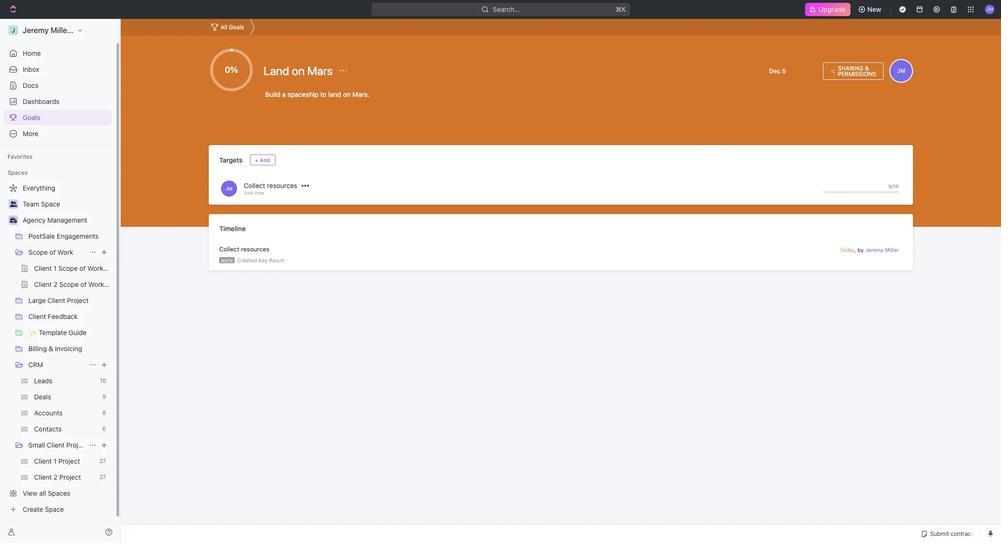 Task type: describe. For each thing, give the bounding box(es) containing it.
more
[[23, 130, 38, 138]]

client 2 scope of work docs
[[34, 281, 122, 289]]

miller's
[[51, 26, 76, 35]]

large client project
[[28, 297, 89, 305]]

upgrade link
[[805, 3, 850, 16]]

0 vertical spatial scope
[[28, 249, 48, 257]]

space for create space
[[45, 506, 64, 514]]

project for client 1 project
[[58, 458, 80, 466]]

postsale engagements link
[[28, 229, 110, 244]]

8
[[102, 410, 106, 417]]

build a spaceship to land on mars.
[[265, 90, 370, 98]]

small client projects link
[[28, 438, 91, 453]]

land on mars
[[264, 64, 335, 78]]

jeremy miller's workspace
[[23, 26, 117, 35]]

result
[[269, 258, 285, 264]]

all goals link
[[209, 21, 246, 33]]

key
[[259, 258, 268, 264]]

client 1 scope of work docs link
[[34, 261, 121, 276]]

docs for client 1 scope of work docs
[[105, 265, 121, 273]]

invoicing
[[55, 345, 82, 353]]

create space
[[23, 506, 64, 514]]

tree inside sidebar navigation
[[4, 181, 122, 518]]

✨
[[28, 329, 37, 337]]

search...
[[493, 5, 520, 13]]

scope of work
[[28, 249, 73, 257]]

small
[[28, 442, 45, 450]]

2 horizontal spatial jm button
[[982, 2, 997, 17]]

projects
[[66, 442, 91, 450]]

crm link
[[28, 358, 85, 373]]

contacts link
[[34, 422, 99, 437]]

spaces inside view all spaces link
[[48, 490, 70, 498]]

client 1 project
[[34, 458, 80, 466]]

5
[[782, 67, 786, 75]]

spaceship
[[288, 90, 319, 98]]

just
[[244, 190, 253, 196]]

postsale
[[28, 232, 55, 240]]

favorites
[[8, 153, 33, 160]]

new button
[[854, 2, 887, 17]]

billing & invoicing link
[[28, 342, 110, 357]]

of for 1
[[79, 265, 86, 273]]

⌘k
[[616, 5, 626, 13]]

scope for 2
[[59, 281, 79, 289]]

create space link
[[4, 503, 110, 518]]

now
[[255, 190, 264, 196]]

team space
[[23, 200, 60, 208]]

new
[[868, 5, 881, 13]]

engagements
[[57, 232, 99, 240]]

guide
[[69, 329, 87, 337]]

template
[[39, 329, 67, 337]]

jm for leftmost jm dropdown button
[[226, 186, 233, 192]]

add
[[260, 157, 270, 163]]

contacts
[[34, 426, 62, 434]]

agency management
[[23, 216, 87, 224]]

agency
[[23, 216, 46, 224]]

everything link
[[4, 181, 110, 196]]

management
[[47, 216, 87, 224]]

upgrade
[[819, 5, 846, 13]]

inbox
[[23, 65, 39, 73]]

land
[[264, 64, 289, 78]]

workspace
[[78, 26, 117, 35]]

home link
[[4, 46, 112, 61]]

space for team space
[[41, 200, 60, 208]]

0 vertical spatial collect
[[244, 182, 265, 190]]

business time image
[[10, 218, 17, 223]]

goals link
[[4, 110, 112, 125]]

leads
[[34, 377, 52, 385]]

jm for rightmost jm dropdown button
[[986, 6, 993, 12]]

view all spaces
[[23, 490, 70, 498]]

client for client feedback
[[28, 313, 46, 321]]

inbox link
[[4, 62, 112, 77]]

of for 2
[[80, 281, 87, 289]]

create
[[23, 506, 43, 514]]

1 vertical spatial collect resources
[[219, 246, 269, 253]]

all
[[39, 490, 46, 498]]

client feedback link
[[28, 310, 110, 325]]

1 for scope
[[54, 265, 57, 273]]

deals
[[34, 393, 51, 401]]

✨ template guide link
[[28, 326, 110, 341]]

0 vertical spatial resources
[[267, 182, 297, 190]]

client 2 scope of work docs link
[[34, 277, 122, 293]]

accounts link
[[34, 406, 99, 421]]

dec 5
[[769, 67, 786, 75]]

accounts
[[34, 409, 63, 418]]

1 vertical spatial on
[[343, 90, 351, 98]]

sharing & permissions
[[838, 65, 876, 77]]

all goals
[[221, 23, 244, 31]]

build
[[265, 90, 280, 98]]

by
[[858, 247, 864, 253]]

team
[[23, 200, 39, 208]]

scope for 1
[[58, 265, 78, 273]]

sidebar navigation
[[0, 19, 123, 544]]

to
[[320, 90, 327, 98]]

scope of work link
[[28, 245, 85, 260]]

client for client 1 scope of work docs
[[34, 265, 52, 273]]

leads link
[[34, 374, 96, 389]]

project for client 2 project
[[59, 474, 81, 482]]

j
[[12, 27, 15, 34]]



Task type: vqa. For each thing, say whether or not it's contained in the screenshot.
Hide dropdown button
no



Task type: locate. For each thing, give the bounding box(es) containing it.
1 horizontal spatial on
[[343, 90, 351, 98]]

0 horizontal spatial jm
[[226, 186, 233, 192]]

client 2 project link
[[34, 471, 95, 486]]

feedback
[[48, 313, 78, 321]]

billing
[[28, 345, 47, 353]]

project
[[67, 297, 89, 305], [58, 458, 80, 466], [59, 474, 81, 482]]

client up "client 1 project"
[[47, 442, 65, 450]]

2 vertical spatial jm
[[226, 186, 233, 192]]

work for 2
[[88, 281, 104, 289]]

0 vertical spatial of
[[50, 249, 56, 257]]

miller
[[885, 247, 899, 253]]

1 vertical spatial 1
[[54, 458, 57, 466]]

mars
[[307, 64, 333, 78]]

0 vertical spatial jm button
[[982, 2, 997, 17]]

0 vertical spatial collect resources
[[244, 182, 297, 190]]

0 vertical spatial jm
[[986, 6, 993, 12]]

client down small
[[34, 458, 52, 466]]

0 vertical spatial space
[[41, 200, 60, 208]]

small client projects
[[28, 442, 91, 450]]

0 vertical spatial 2
[[54, 281, 57, 289]]

jeremy
[[23, 26, 49, 35], [866, 247, 884, 253]]

collect
[[244, 182, 265, 190], [219, 246, 239, 253]]

scope up large client project link in the bottom left of the page
[[59, 281, 79, 289]]

client down large
[[28, 313, 46, 321]]

view all spaces link
[[4, 487, 110, 502]]

of
[[50, 249, 56, 257], [79, 265, 86, 273], [80, 281, 87, 289]]

of up client 2 scope of work docs
[[79, 265, 86, 273]]

project up client 2 project link
[[58, 458, 80, 466]]

& for billing
[[49, 345, 53, 353]]

2 37 from the top
[[99, 474, 106, 481]]

note
[[221, 258, 233, 264]]

1 vertical spatial jm
[[897, 67, 905, 74]]

37 down the 6 on the left
[[99, 458, 106, 465]]

client for client 1 project
[[34, 458, 52, 466]]

timeline
[[219, 225, 246, 233]]

0 horizontal spatial &
[[49, 345, 53, 353]]

client inside 'link'
[[47, 442, 65, 450]]

collect up note
[[219, 246, 239, 253]]

client up all
[[34, 474, 52, 482]]

0 vertical spatial &
[[865, 65, 869, 72]]

collect resources up 'now'
[[244, 182, 297, 190]]

spaces down favorites button
[[8, 169, 28, 177]]

1 up client 2 project
[[54, 458, 57, 466]]

work down postsale engagements
[[57, 249, 73, 257]]

1
[[54, 265, 57, 273], [54, 458, 57, 466]]

0 vertical spatial on
[[292, 64, 305, 78]]

0 vertical spatial work
[[57, 249, 73, 257]]

project for large client project
[[67, 297, 89, 305]]

& inside sharing & permissions
[[865, 65, 869, 72]]

work inside scope of work link
[[57, 249, 73, 257]]

& right billing
[[49, 345, 53, 353]]

collect resources up created
[[219, 246, 269, 253]]

0 vertical spatial project
[[67, 297, 89, 305]]

client feedback
[[28, 313, 78, 321]]

project down client 1 project link
[[59, 474, 81, 482]]

jeremy right jeremy miller's workspace, , element
[[23, 26, 49, 35]]

home
[[23, 49, 41, 57]]

1 vertical spatial 2
[[54, 474, 57, 482]]

2 vertical spatial docs
[[106, 281, 122, 289]]

work inside client 1 scope of work docs link
[[87, 265, 103, 273]]

dec
[[769, 67, 781, 75]]

2 up large client project
[[54, 281, 57, 289]]

of down postsale
[[50, 249, 56, 257]]

& inside sidebar navigation
[[49, 345, 53, 353]]

tree containing everything
[[4, 181, 122, 518]]

0 vertical spatial 1
[[54, 265, 57, 273]]

scope down postsale
[[28, 249, 48, 257]]

1 2 from the top
[[54, 281, 57, 289]]

scope up client 2 scope of work docs
[[58, 265, 78, 273]]

jeremy inside sidebar navigation
[[23, 26, 49, 35]]

0 horizontal spatial collect
[[219, 246, 239, 253]]

scope
[[28, 249, 48, 257], [58, 265, 78, 273], [59, 281, 79, 289]]

jm for middle jm dropdown button
[[897, 67, 905, 74]]

2 vertical spatial jm button
[[220, 180, 238, 198]]

0/10
[[889, 184, 899, 189]]

1 horizontal spatial &
[[865, 65, 869, 72]]

on left mars
[[292, 64, 305, 78]]

project down client 2 scope of work docs link
[[67, 297, 89, 305]]

1 horizontal spatial jeremy
[[866, 247, 884, 253]]

0 horizontal spatial spaces
[[8, 169, 28, 177]]

jm
[[986, 6, 993, 12], [897, 67, 905, 74], [226, 186, 233, 192]]

jm button
[[982, 2, 997, 17], [889, 59, 913, 83], [220, 180, 238, 198]]

1 vertical spatial &
[[49, 345, 53, 353]]

spaces
[[8, 169, 28, 177], [48, 490, 70, 498]]

tree
[[4, 181, 122, 518]]

docs
[[23, 81, 38, 89], [105, 265, 121, 273], [106, 281, 122, 289]]

1 horizontal spatial jm
[[897, 67, 905, 74]]

1 inside client 1 project link
[[54, 458, 57, 466]]

1 vertical spatial space
[[45, 506, 64, 514]]

today , by jeremy miller
[[840, 247, 899, 253]]

docs up client 2 scope of work docs
[[105, 265, 121, 273]]

1 vertical spatial docs
[[105, 265, 121, 273]]

client for client 2 scope of work docs
[[34, 281, 52, 289]]

client up client feedback
[[48, 297, 65, 305]]

work up client 2 scope of work docs
[[87, 265, 103, 273]]

1 vertical spatial 37
[[99, 474, 106, 481]]

0 vertical spatial 37
[[99, 458, 106, 465]]

1 horizontal spatial collect
[[244, 182, 265, 190]]

team space link
[[23, 197, 110, 212]]

1 vertical spatial work
[[87, 265, 103, 273]]

2 for project
[[54, 474, 57, 482]]

2 vertical spatial scope
[[59, 281, 79, 289]]

work
[[57, 249, 73, 257], [87, 265, 103, 273], [88, 281, 104, 289]]

space
[[41, 200, 60, 208], [45, 506, 64, 514]]

docs link
[[4, 78, 112, 93]]

& for sharing
[[865, 65, 869, 72]]

dec 5 button
[[769, 67, 819, 75]]

land
[[328, 90, 341, 98]]

client for client 2 project
[[34, 474, 52, 482]]

deals link
[[34, 390, 99, 405]]

dashboards link
[[4, 94, 112, 109]]

0 vertical spatial docs
[[23, 81, 38, 89]]

on right land
[[343, 90, 351, 98]]

dashboards
[[23, 98, 59, 106]]

0 horizontal spatial jm button
[[220, 180, 238, 198]]

resources down add
[[267, 182, 297, 190]]

37 for client 1 project
[[99, 458, 106, 465]]

✨ template guide
[[28, 329, 87, 337]]

spaces down client 2 project
[[48, 490, 70, 498]]

1 vertical spatial jeremy
[[866, 247, 884, 253]]

work inside client 2 scope of work docs link
[[88, 281, 104, 289]]

of down client 1 scope of work docs link
[[80, 281, 87, 289]]

collect resources
[[244, 182, 297, 190], [219, 246, 269, 253]]

1 vertical spatial spaces
[[48, 490, 70, 498]]

0 vertical spatial spaces
[[8, 169, 28, 177]]

0 vertical spatial jeremy
[[23, 26, 49, 35]]

a
[[282, 90, 286, 98]]

0 horizontal spatial jeremy
[[23, 26, 49, 35]]

client down scope of work
[[34, 265, 52, 273]]

note created key result
[[221, 258, 285, 264]]

targets
[[219, 156, 243, 164]]

space up agency management at the left of the page
[[41, 200, 60, 208]]

1 vertical spatial jm button
[[889, 59, 913, 83]]

0 horizontal spatial on
[[292, 64, 305, 78]]

jeremy miller's workspace, , element
[[9, 26, 18, 35]]

1 inside client 1 scope of work docs link
[[54, 265, 57, 273]]

6
[[102, 426, 106, 433]]

2 vertical spatial work
[[88, 281, 104, 289]]

2 down "client 1 project"
[[54, 474, 57, 482]]

work down client 1 scope of work docs link
[[88, 281, 104, 289]]

1 down scope of work link
[[54, 265, 57, 273]]

work for 1
[[87, 265, 103, 273]]

resources up the note created key result
[[241, 246, 269, 253]]

docs down client 1 scope of work docs link
[[106, 281, 122, 289]]

1 vertical spatial collect
[[219, 246, 239, 253]]

just now
[[244, 190, 264, 196]]

2 vertical spatial project
[[59, 474, 81, 482]]

created
[[237, 258, 257, 264]]

large client project link
[[28, 293, 110, 309]]

9
[[102, 394, 106, 401]]

37 right client 2 project link
[[99, 474, 106, 481]]

2 1 from the top
[[54, 458, 57, 466]]

crm
[[28, 361, 43, 369]]

more button
[[4, 126, 112, 142]]

billing & invoicing
[[28, 345, 82, 353]]

1 for project
[[54, 458, 57, 466]]

1 vertical spatial resources
[[241, 246, 269, 253]]

37 for client 2 project
[[99, 474, 106, 481]]

docs down inbox
[[23, 81, 38, 89]]

37
[[99, 458, 106, 465], [99, 474, 106, 481]]

client up large
[[34, 281, 52, 289]]

2 horizontal spatial jm
[[986, 6, 993, 12]]

1 1 from the top
[[54, 265, 57, 273]]

client
[[34, 265, 52, 273], [34, 281, 52, 289], [48, 297, 65, 305], [28, 313, 46, 321], [47, 442, 65, 450], [34, 458, 52, 466], [34, 474, 52, 482]]

agency management link
[[23, 213, 110, 228]]

on
[[292, 64, 305, 78], [343, 90, 351, 98]]

&
[[865, 65, 869, 72], [49, 345, 53, 353]]

10
[[100, 378, 106, 385]]

2 vertical spatial of
[[80, 281, 87, 289]]

user group image
[[10, 202, 17, 207]]

client 1 project link
[[34, 454, 95, 470]]

mars.
[[353, 90, 370, 98]]

1 horizontal spatial jm button
[[889, 59, 913, 83]]

2
[[54, 281, 57, 289], [54, 474, 57, 482]]

1 vertical spatial scope
[[58, 265, 78, 273]]

1 vertical spatial of
[[79, 265, 86, 273]]

space inside 'link'
[[41, 200, 60, 208]]

large
[[28, 297, 46, 305]]

jeremy right the by
[[866, 247, 884, 253]]

goals
[[23, 114, 40, 122]]

1 horizontal spatial spaces
[[48, 490, 70, 498]]

1 37 from the top
[[99, 458, 106, 465]]

docs for client 2 scope of work docs
[[106, 281, 122, 289]]

postsale engagements
[[28, 232, 99, 240]]

2 for scope
[[54, 281, 57, 289]]

2 2 from the top
[[54, 474, 57, 482]]

client 2 project
[[34, 474, 81, 482]]

everything
[[23, 184, 55, 192]]

favorites button
[[4, 151, 36, 163]]

& right sharing
[[865, 65, 869, 72]]

+
[[255, 157, 258, 163]]

1 vertical spatial project
[[58, 458, 80, 466]]

collect up just now
[[244, 182, 265, 190]]

+ add
[[255, 157, 270, 163]]

space down view all spaces link
[[45, 506, 64, 514]]



